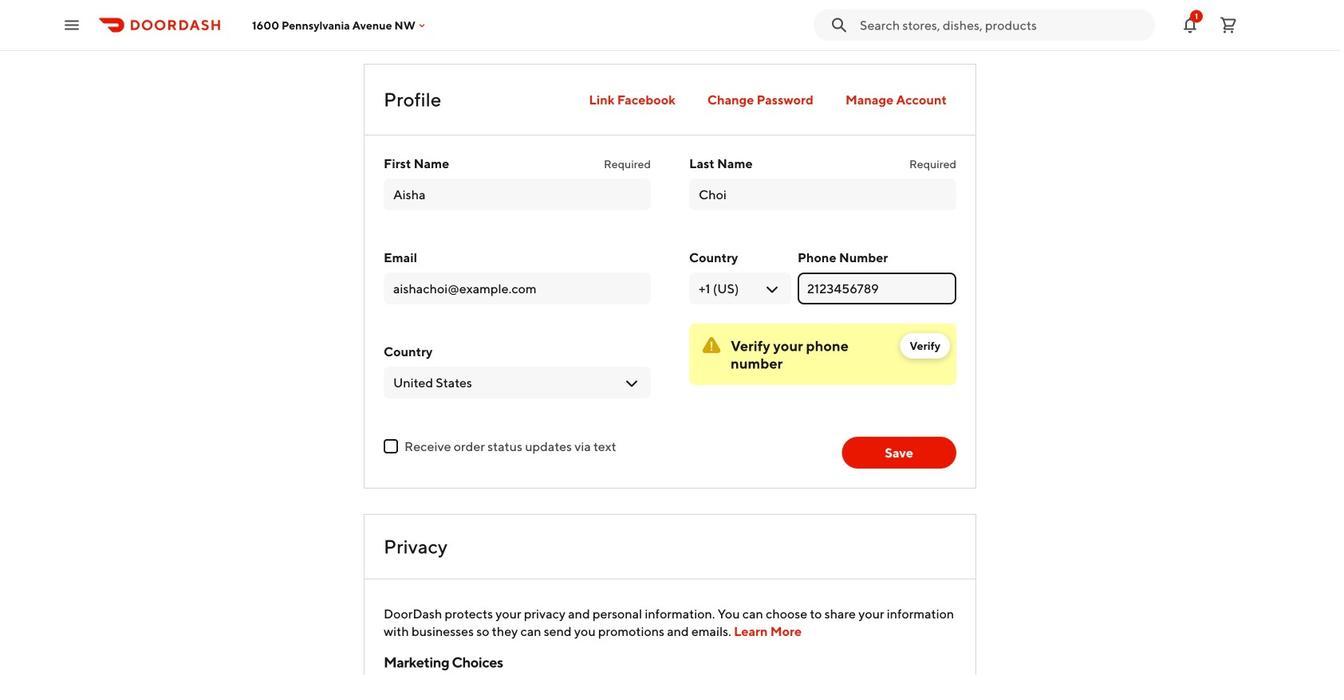 Task type: vqa. For each thing, say whether or not it's contained in the screenshot.
own for Create your own bowl
no



Task type: locate. For each thing, give the bounding box(es) containing it.
Store search: begin typing to search for stores available on DoorDash text field
[[860, 16, 1146, 34]]

notification bell image
[[1181, 16, 1200, 35]]

open menu image
[[62, 16, 81, 35]]

status
[[689, 324, 957, 385]]

None telephone field
[[807, 280, 947, 298]]

None checkbox
[[384, 440, 398, 454]]

None text field
[[393, 186, 642, 203], [699, 186, 947, 203], [393, 186, 642, 203], [699, 186, 947, 203]]

0 items, open order cart image
[[1219, 16, 1238, 35]]

None email field
[[393, 280, 642, 298]]



